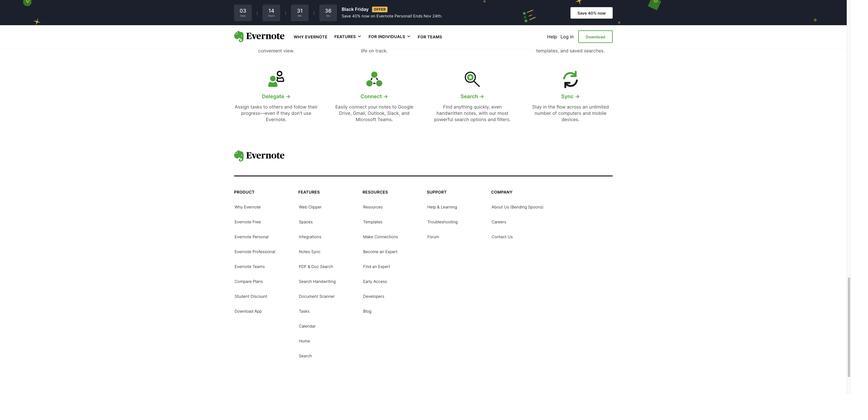 Task type: describe. For each thing, give the bounding box(es) containing it.
help & learning link
[[428, 204, 457, 210]]

when
[[460, 35, 472, 41]]

and inside adapt evernote to your workflow with a custom home dashboard, templates, and saved searches.
[[561, 48, 569, 54]]

download app link
[[235, 309, 262, 314]]

in inside the keep your to-do lists with related notes and manage them all in one convenient view.
[[300, 42, 304, 47]]

doc
[[312, 265, 319, 269]]

never
[[432, 35, 445, 41]]

why evernote link for evernote
[[235, 204, 261, 210]]

an inside stay in the flow across an unlimited number of computers and mobile devices.
[[583, 104, 588, 110]]

professional
[[253, 250, 275, 255]]

for for for individuals
[[369, 34, 377, 39]]

forum link
[[428, 234, 439, 240]]

assign tasks to others and follow their progress—even if they don't use evernote.
[[235, 104, 318, 123]]

03
[[240, 8, 246, 14]]

checkmark icon image
[[267, 1, 286, 20]]

assign
[[235, 104, 249, 110]]

and inside the keep your to-do lists with related notes and manage them all in one convenient view.
[[253, 42, 261, 47]]

or
[[459, 42, 464, 47]]

tasks → link
[[235, 24, 318, 31]]

calendar inside link to multiple google calendar accounts to keep your work and home life on track.
[[390, 35, 410, 41]]

find anything quickly, even handwritten notes, with our most powerful search options and filters.
[[434, 104, 511, 123]]

company
[[491, 190, 513, 195]]

become
[[363, 250, 379, 255]]

& for pdf
[[308, 265, 310, 269]]

the
[[549, 104, 556, 110]]

delegate icon image
[[267, 70, 286, 89]]

their
[[308, 104, 318, 110]]

lists
[[277, 35, 286, 41]]

about us (bending spoons) link
[[492, 204, 544, 210]]

contact
[[492, 235, 507, 240]]

about us (bending spoons)
[[492, 205, 544, 210]]

search handwriting link
[[299, 279, 336, 285]]

search for search handwriting
[[299, 279, 312, 284]]

→ for tasks →
[[282, 25, 287, 31]]

home link
[[299, 339, 310, 344]]

evernote left free
[[235, 220, 252, 225]]

evernote.
[[266, 117, 287, 123]]

drive,
[[339, 111, 352, 116]]

home inside adapt evernote to your workflow with a custom home dashboard, templates, and saved searches.
[[562, 42, 575, 47]]

saved
[[570, 48, 583, 54]]

evernote free link
[[235, 219, 261, 225]]

to inside assign tasks to others and follow their progress—even if they don't use evernote.
[[264, 104, 268, 110]]

1 evernote logo image from the top
[[234, 31, 285, 42]]

a inside never forget when it's time to tackle a task or revisit an idea.
[[511, 35, 514, 41]]

easily connect your notes to google drive, gmail, outlook, slack, and microsoft teams.
[[336, 104, 414, 123]]

tasks link
[[299, 309, 310, 314]]

and inside assign tasks to others and follow their progress—even if they don't use evernote.
[[284, 104, 293, 110]]

handwriting
[[313, 279, 336, 284]]

and inside find anything quickly, even handwritten notes, with our most powerful search options and filters.
[[488, 117, 496, 123]]

0 horizontal spatial home
[[299, 339, 310, 344]]

flexibility
[[556, 25, 580, 31]]

evernote teams
[[235, 265, 265, 269]]

even
[[492, 104, 502, 110]]

expert for become an expert
[[386, 250, 398, 255]]

to inside easily connect your notes to google drive, gmail, outlook, slack, and microsoft teams.
[[393, 104, 397, 110]]

download for download app
[[235, 309, 254, 314]]

revisit
[[465, 42, 478, 47]]

search
[[455, 117, 469, 123]]

search right doc
[[320, 265, 333, 269]]

adapt
[[530, 35, 543, 41]]

your inside easily connect your notes to google drive, gmail, outlook, slack, and microsoft teams.
[[368, 104, 378, 110]]

search link
[[299, 354, 312, 359]]

dashboard,
[[576, 42, 601, 47]]

help & learning
[[428, 205, 457, 210]]

save 40% now
[[578, 11, 606, 15]]

use
[[304, 111, 312, 116]]

with for flexibility →
[[603, 35, 612, 41]]

calendar link
[[299, 324, 316, 329]]

web
[[299, 205, 307, 210]]

an inside become an expert link
[[380, 250, 384, 255]]

track.
[[376, 48, 388, 54]]

evernote up evernote teams link
[[235, 250, 252, 255]]

individuals
[[378, 34, 405, 39]]

→ for delegate →
[[286, 94, 291, 100]]

compare plans link
[[235, 279, 263, 285]]

your inside adapt evernote to your workflow with a custom home dashboard, templates, and saved searches.
[[571, 35, 580, 41]]

save for save 40% now
[[578, 11, 587, 15]]

days
[[240, 14, 246, 17]]

03 days
[[240, 8, 246, 17]]

never forget when it's time to tackle a task or revisit an idea.
[[432, 35, 514, 47]]

40% for save 40% now on evernote personal! ends nov 24th.
[[352, 14, 361, 18]]

evernote inside adapt evernote to your workflow with a custom home dashboard, templates, and saved searches.
[[544, 35, 564, 41]]

& for help
[[437, 205, 440, 210]]

gmail,
[[353, 111, 367, 116]]

calendar icon image
[[365, 1, 384, 20]]

evernote up evernote free link
[[244, 205, 261, 210]]

web clipper
[[299, 205, 322, 210]]

compare
[[235, 279, 252, 284]]

to inside adapt evernote to your workflow with a custom home dashboard, templates, and saved searches.
[[565, 35, 569, 41]]

1 : from the left
[[257, 10, 258, 16]]

evernote teams link
[[235, 264, 265, 270]]

most
[[498, 111, 509, 116]]

hours
[[268, 14, 275, 17]]

student discount link
[[235, 294, 267, 300]]

1 vertical spatial sync
[[311, 250, 321, 255]]

progress—even
[[241, 111, 275, 116]]

find for anything
[[443, 104, 453, 110]]

→ for sync →
[[575, 94, 580, 100]]

search for search →
[[461, 94, 478, 100]]

sync → link
[[529, 93, 613, 100]]

keep your to-do lists with related notes and manage them all in one convenient view.
[[240, 35, 313, 54]]

discount
[[251, 294, 267, 299]]

anything
[[454, 104, 473, 110]]

options
[[471, 117, 487, 123]]

evernote down offer
[[377, 14, 394, 18]]

of
[[553, 111, 557, 116]]

evernote down evernote free
[[235, 235, 252, 240]]

developers link
[[363, 294, 385, 300]]

and inside easily connect your notes to google drive, gmail, outlook, slack, and microsoft teams.
[[402, 111, 410, 116]]

to inside never forget when it's time to tackle a task or revisit an idea.
[[491, 35, 496, 41]]

download link
[[579, 30, 613, 43]]

why evernote for for
[[294, 34, 328, 39]]

manage
[[263, 42, 280, 47]]

notes sync link
[[299, 249, 321, 255]]

now for save 40% now
[[598, 11, 606, 15]]

sync →
[[562, 94, 580, 100]]

one
[[305, 42, 313, 47]]

reminders → link
[[431, 24, 514, 31]]

in for log in
[[570, 34, 574, 40]]

related
[[297, 35, 312, 41]]

connections
[[375, 235, 398, 240]]

find an expert link
[[363, 264, 391, 270]]

why for evernote professional
[[235, 205, 243, 210]]

offer
[[374, 7, 386, 11]]

1 vertical spatial resources
[[363, 205, 383, 210]]

log
[[561, 34, 569, 40]]

them
[[281, 42, 292, 47]]

find an expert
[[363, 265, 391, 269]]

personal!
[[395, 14, 412, 18]]

save for save 40% now on evernote personal! ends nov 24th.
[[342, 14, 351, 18]]

download for download
[[586, 34, 606, 39]]

to left the keep at the left top of page
[[354, 42, 359, 47]]

an inside find an expert link
[[373, 265, 377, 269]]

slack,
[[387, 111, 400, 116]]



Task type: locate. For each thing, give the bounding box(es) containing it.
1 vertical spatial why evernote
[[235, 205, 261, 210]]

1 vertical spatial a
[[541, 42, 544, 47]]

to
[[350, 35, 354, 41], [491, 35, 496, 41], [565, 35, 569, 41], [354, 42, 359, 47], [264, 104, 268, 110], [393, 104, 397, 110]]

keep
[[240, 35, 251, 41]]

calendar up home link
[[299, 324, 316, 329]]

0 horizontal spatial tasks
[[266, 25, 281, 31]]

→ inside "link"
[[581, 25, 586, 31]]

find up handwritten on the top of the page
[[443, 104, 453, 110]]

and down 'individuals'
[[395, 42, 403, 47]]

why up 'all' at the top left
[[294, 34, 304, 39]]

0 horizontal spatial for
[[369, 34, 377, 39]]

us right about
[[504, 205, 509, 210]]

why evernote link for for
[[294, 34, 328, 40]]

31 min
[[297, 8, 303, 17]]

download
[[586, 34, 606, 39], [235, 309, 254, 314]]

forum
[[428, 235, 439, 240]]

1 horizontal spatial features
[[335, 34, 356, 39]]

→ up the across
[[575, 94, 580, 100]]

2 horizontal spatial calendar
[[390, 35, 410, 41]]

task
[[449, 42, 458, 47]]

troubleshooting
[[428, 220, 458, 225]]

0 vertical spatial in
[[570, 34, 574, 40]]

expert for find an expert
[[378, 265, 391, 269]]

save 40% now link
[[571, 7, 613, 19]]

help for help & learning
[[428, 205, 436, 210]]

google inside link to multiple google calendar accounts to keep your work and home life on track.
[[374, 35, 389, 41]]

with inside find anything quickly, even handwritten notes, with our most powerful search options and filters.
[[479, 111, 488, 116]]

a inside adapt evernote to your workflow with a custom home dashboard, templates, and saved searches.
[[541, 42, 544, 47]]

home down "log in" "link"
[[562, 42, 575, 47]]

for left never
[[418, 34, 427, 39]]

24th.
[[433, 14, 443, 18]]

with up the them at the top of page
[[287, 35, 296, 41]]

1 horizontal spatial save
[[578, 11, 587, 15]]

help for help
[[548, 34, 558, 40]]

help up custom
[[548, 34, 558, 40]]

web clipper link
[[299, 204, 322, 210]]

0 horizontal spatial sync
[[311, 250, 321, 255]]

0 horizontal spatial calendar
[[299, 324, 316, 329]]

to right link
[[350, 35, 354, 41]]

why evernote for evernote
[[235, 205, 261, 210]]

troubleshooting link
[[428, 219, 458, 225]]

search down home link
[[299, 354, 312, 359]]

0 vertical spatial notes
[[240, 42, 252, 47]]

: left 36 sec
[[314, 10, 315, 16]]

0 horizontal spatial why
[[235, 205, 243, 210]]

0 vertical spatial why evernote
[[294, 34, 328, 39]]

1 horizontal spatial now
[[598, 11, 606, 15]]

your right log at the right
[[571, 35, 580, 41]]

1 vertical spatial &
[[308, 265, 310, 269]]

calendar →
[[360, 25, 389, 31]]

tasks up the do
[[266, 25, 281, 31]]

evernote up one
[[305, 34, 328, 39]]

0 horizontal spatial find
[[363, 265, 372, 269]]

0 horizontal spatial in
[[300, 42, 304, 47]]

2 vertical spatial in
[[543, 104, 547, 110]]

your up track.
[[372, 42, 381, 47]]

→ right delegate at the left of the page
[[286, 94, 291, 100]]

google up work
[[374, 35, 389, 41]]

careers
[[492, 220, 507, 225]]

now for save 40% now on evernote personal! ends nov 24th.
[[362, 14, 370, 18]]

and left mobile
[[583, 111, 591, 116]]

with inside adapt evernote to your workflow with a custom home dashboard, templates, and saved searches.
[[603, 35, 612, 41]]

on
[[371, 14, 376, 18], [369, 48, 374, 54]]

0 vertical spatial &
[[437, 205, 440, 210]]

us right the contact
[[508, 235, 513, 240]]

→ for flexibility →
[[581, 25, 586, 31]]

connect
[[349, 104, 367, 110]]

: left the "31 min"
[[285, 10, 287, 16]]

(bending
[[511, 205, 527, 210]]

calendar for calendar
[[299, 324, 316, 329]]

0 vertical spatial us
[[504, 205, 509, 210]]

1 vertical spatial download
[[235, 309, 254, 314]]

why evernote link up one
[[294, 34, 328, 40]]

0 horizontal spatial save
[[342, 14, 351, 18]]

→ up 'lists'
[[282, 25, 287, 31]]

a up templates,
[[541, 42, 544, 47]]

our
[[489, 111, 497, 116]]

microsoft
[[356, 117, 377, 123]]

evernote personal
[[235, 235, 269, 240]]

calendar → link
[[333, 24, 416, 31]]

0 horizontal spatial a
[[511, 35, 514, 41]]

40% right settings icon
[[588, 11, 597, 15]]

evernote up custom
[[544, 35, 564, 41]]

for inside button
[[369, 34, 377, 39]]

&
[[437, 205, 440, 210], [308, 265, 310, 269]]

black
[[342, 6, 354, 12]]

0 horizontal spatial notes
[[240, 42, 252, 47]]

outlook,
[[368, 111, 386, 116]]

0 horizontal spatial teams
[[253, 265, 265, 269]]

1 vertical spatial on
[[369, 48, 374, 54]]

1 horizontal spatial a
[[541, 42, 544, 47]]

spaces link
[[299, 219, 313, 225]]

settings icon image
[[562, 1, 580, 20]]

→ up workflow
[[581, 25, 586, 31]]

& left doc
[[308, 265, 310, 269]]

1 horizontal spatial calendar
[[360, 25, 383, 31]]

a right the tackle
[[511, 35, 514, 41]]

0 vertical spatial help
[[548, 34, 558, 40]]

→ for reminders →
[[484, 25, 489, 31]]

36
[[325, 8, 332, 14]]

an inside never forget when it's time to tackle a task or revisit an idea.
[[480, 42, 485, 47]]

calendar inside calendar → link
[[360, 25, 383, 31]]

0 horizontal spatial &
[[308, 265, 310, 269]]

2 horizontal spatial in
[[570, 34, 574, 40]]

notes down keep on the top left of the page
[[240, 42, 252, 47]]

with for tasks →
[[287, 35, 296, 41]]

app
[[255, 309, 262, 314]]

teams up plans
[[253, 265, 265, 269]]

0 vertical spatial why evernote link
[[294, 34, 328, 40]]

document scanner
[[299, 294, 335, 299]]

& left learning
[[437, 205, 440, 210]]

1 horizontal spatial :
[[285, 10, 287, 16]]

0 vertical spatial resources
[[363, 190, 388, 195]]

evernote up compare at the bottom left of the page
[[235, 265, 252, 269]]

it's
[[473, 35, 479, 41]]

0 horizontal spatial download
[[235, 309, 254, 314]]

0 horizontal spatial now
[[362, 14, 370, 18]]

40%
[[588, 11, 597, 15], [352, 14, 361, 18]]

features up accounts
[[335, 34, 356, 39]]

flexibility →
[[556, 25, 586, 31]]

expert
[[386, 250, 398, 255], [378, 265, 391, 269]]

search down the pdf
[[299, 279, 312, 284]]

bell icon image
[[464, 1, 482, 20]]

calendar up multiple
[[360, 25, 383, 31]]

in left the
[[543, 104, 547, 110]]

0 horizontal spatial google
[[374, 35, 389, 41]]

calendar for calendar →
[[360, 25, 383, 31]]

devices.
[[562, 117, 580, 123]]

1 vertical spatial teams
[[253, 265, 265, 269]]

tasks for tasks
[[299, 309, 310, 314]]

1 horizontal spatial notes
[[379, 104, 391, 110]]

save up flexibility →
[[578, 11, 587, 15]]

product
[[234, 190, 255, 195]]

1 horizontal spatial home
[[562, 42, 575, 47]]

notes
[[299, 250, 310, 255]]

0 horizontal spatial why evernote
[[235, 205, 261, 210]]

an right the across
[[583, 104, 588, 110]]

0 horizontal spatial 40%
[[352, 14, 361, 18]]

why evernote up one
[[294, 34, 328, 39]]

→ for search →
[[480, 94, 485, 100]]

0 vertical spatial why
[[294, 34, 304, 39]]

sync icon image
[[562, 70, 580, 89]]

to down flexibility
[[565, 35, 569, 41]]

and left manage
[[253, 42, 261, 47]]

for down calendar → link
[[369, 34, 377, 39]]

0 vertical spatial home
[[562, 42, 575, 47]]

why for for teams
[[294, 34, 304, 39]]

1 horizontal spatial teams
[[428, 34, 443, 39]]

2 horizontal spatial :
[[314, 10, 315, 16]]

why down 'product'
[[235, 205, 243, 210]]

3 : from the left
[[314, 10, 315, 16]]

with inside the keep your to-do lists with related notes and manage them all in one convenient view.
[[287, 35, 296, 41]]

1 horizontal spatial why evernote link
[[294, 34, 328, 40]]

0 vertical spatial evernote logo image
[[234, 31, 285, 42]]

support
[[427, 190, 447, 195]]

for for for teams
[[418, 34, 427, 39]]

document
[[299, 294, 318, 299]]

search for search
[[299, 354, 312, 359]]

→ up quickly,
[[480, 94, 485, 100]]

mobile
[[592, 111, 607, 116]]

black friday
[[342, 6, 369, 12]]

0 vertical spatial features
[[335, 34, 356, 39]]

notes inside the keep your to-do lists with related notes and manage them all in one convenient view.
[[240, 42, 252, 47]]

save down black
[[342, 14, 351, 18]]

search icon image
[[464, 70, 482, 89]]

us for about
[[504, 205, 509, 210]]

0 vertical spatial a
[[511, 35, 514, 41]]

integrations link
[[299, 234, 321, 240]]

2 horizontal spatial with
[[603, 35, 612, 41]]

0 horizontal spatial why evernote link
[[235, 204, 261, 210]]

expert down become an expert
[[378, 265, 391, 269]]

an up early access link
[[373, 265, 377, 269]]

why evernote link
[[294, 34, 328, 40], [235, 204, 261, 210]]

1 vertical spatial home
[[299, 339, 310, 344]]

1 vertical spatial help
[[428, 205, 436, 210]]

early access
[[363, 279, 387, 284]]

delegate →
[[262, 94, 291, 100]]

40% inside the 'save 40% now' link
[[588, 11, 597, 15]]

in inside stay in the flow across an unlimited number of computers and mobile devices.
[[543, 104, 547, 110]]

40% for save 40% now
[[588, 11, 597, 15]]

access
[[374, 279, 387, 284]]

1 horizontal spatial with
[[479, 111, 488, 116]]

2 vertical spatial calendar
[[299, 324, 316, 329]]

download up "dashboard,"
[[586, 34, 606, 39]]

1 vertical spatial us
[[508, 235, 513, 240]]

on inside link to multiple google calendar accounts to keep your work and home life on track.
[[369, 48, 374, 54]]

google up slack, at the left top of the page
[[398, 104, 414, 110]]

evernote professional link
[[235, 249, 275, 255]]

make
[[363, 235, 374, 240]]

→ for calendar →
[[384, 25, 389, 31]]

student
[[235, 294, 250, 299]]

→ for connect →
[[383, 94, 388, 100]]

tasks up calendar link
[[299, 309, 310, 314]]

tasks for tasks →
[[266, 25, 281, 31]]

features
[[335, 34, 356, 39], [299, 190, 320, 195]]

in right log at the right
[[570, 34, 574, 40]]

1 horizontal spatial 40%
[[588, 11, 597, 15]]

1 horizontal spatial why evernote
[[294, 34, 328, 39]]

1 horizontal spatial &
[[437, 205, 440, 210]]

workflow
[[582, 35, 601, 41]]

1 vertical spatial features
[[299, 190, 320, 195]]

1 vertical spatial expert
[[378, 265, 391, 269]]

notes up outlook, at the left top of the page
[[379, 104, 391, 110]]

1 vertical spatial in
[[300, 42, 304, 47]]

work
[[383, 42, 393, 47]]

1 horizontal spatial help
[[548, 34, 558, 40]]

teams left forget
[[428, 34, 443, 39]]

1 vertical spatial google
[[398, 104, 414, 110]]

all
[[294, 42, 299, 47]]

0 horizontal spatial with
[[287, 35, 296, 41]]

a
[[511, 35, 514, 41], [541, 42, 544, 47]]

and inside stay in the flow across an unlimited number of computers and mobile devices.
[[583, 111, 591, 116]]

1 vertical spatial why evernote link
[[235, 204, 261, 210]]

your inside the keep your to-do lists with related notes and manage them all in one convenient view.
[[253, 35, 262, 41]]

on down offer
[[371, 14, 376, 18]]

on right life
[[369, 48, 374, 54]]

expert down "connections"
[[386, 250, 398, 255]]

features inside button
[[335, 34, 356, 39]]

to up idea. at top
[[491, 35, 496, 41]]

spoons)
[[528, 205, 544, 210]]

1 vertical spatial find
[[363, 265, 372, 269]]

clipper
[[309, 205, 322, 210]]

blog
[[363, 309, 372, 314]]

resources
[[363, 190, 388, 195], [363, 205, 383, 210]]

us for contact
[[508, 235, 513, 240]]

1 horizontal spatial in
[[543, 104, 547, 110]]

0 vertical spatial sync
[[562, 94, 574, 100]]

find for an
[[363, 265, 372, 269]]

view.
[[284, 48, 295, 54]]

0 horizontal spatial :
[[257, 10, 258, 16]]

and inside link to multiple google calendar accounts to keep your work and home life on track.
[[395, 42, 403, 47]]

your left to-
[[253, 35, 262, 41]]

2 evernote logo image from the top
[[234, 151, 285, 162]]

1 vertical spatial why
[[235, 205, 243, 210]]

find up early
[[363, 265, 372, 269]]

with right workflow
[[603, 35, 612, 41]]

1 horizontal spatial sync
[[562, 94, 574, 100]]

0 vertical spatial download
[[586, 34, 606, 39]]

2 : from the left
[[285, 10, 287, 16]]

friday
[[355, 6, 369, 12]]

student discount
[[235, 294, 267, 299]]

flexibility → link
[[529, 24, 613, 31]]

→ up for individuals
[[384, 25, 389, 31]]

they
[[281, 111, 290, 116]]

0 vertical spatial on
[[371, 14, 376, 18]]

1 horizontal spatial for
[[418, 34, 427, 39]]

: left 14 hours
[[257, 10, 258, 16]]

about
[[492, 205, 503, 210]]

search up the "anything"
[[461, 94, 478, 100]]

→ up time
[[484, 25, 489, 31]]

1 horizontal spatial why
[[294, 34, 304, 39]]

features up web clipper link at left
[[299, 190, 320, 195]]

sync up "flow"
[[562, 94, 574, 100]]

0 horizontal spatial features
[[299, 190, 320, 195]]

search
[[461, 94, 478, 100], [320, 265, 333, 269], [299, 279, 312, 284], [299, 354, 312, 359]]

notes inside easily connect your notes to google drive, gmail, outlook, slack, and microsoft teams.
[[379, 104, 391, 110]]

now up download link
[[598, 11, 606, 15]]

handwritten
[[437, 111, 463, 116]]

why evernote link up evernote free link
[[235, 204, 261, 210]]

pdf
[[299, 265, 307, 269]]

become an expert link
[[363, 249, 398, 255]]

resources up templates link
[[363, 205, 383, 210]]

1 horizontal spatial tasks
[[299, 309, 310, 314]]

home up search link on the left of the page
[[299, 339, 310, 344]]

→ right connect
[[383, 94, 388, 100]]

1 vertical spatial notes
[[379, 104, 391, 110]]

1 vertical spatial calendar
[[390, 35, 410, 41]]

evernote professional
[[235, 250, 275, 255]]

sync right notes
[[311, 250, 321, 255]]

teams for for teams
[[428, 34, 443, 39]]

find inside find anything quickly, even handwritten notes, with our most powerful search options and filters.
[[443, 104, 453, 110]]

to right "tasks"
[[264, 104, 268, 110]]

0 horizontal spatial help
[[428, 205, 436, 210]]

1 horizontal spatial google
[[398, 104, 414, 110]]

forget
[[446, 35, 459, 41]]

spaces
[[299, 220, 313, 225]]

→ inside 'link'
[[484, 25, 489, 31]]

and right slack, at the left top of the page
[[402, 111, 410, 116]]

in right 'all' at the top left
[[300, 42, 304, 47]]

calendar up home
[[390, 35, 410, 41]]

search inside "link"
[[299, 279, 312, 284]]

and down our
[[488, 117, 496, 123]]

0 vertical spatial teams
[[428, 34, 443, 39]]

save 40% now on evernote personal! ends nov 24th.
[[342, 14, 443, 18]]

early
[[363, 279, 373, 284]]

evernote logo image
[[234, 31, 285, 42], [234, 151, 285, 162]]

an down time
[[480, 42, 485, 47]]

now down friday
[[362, 14, 370, 18]]

google inside easily connect your notes to google drive, gmail, outlook, slack, and microsoft teams.
[[398, 104, 414, 110]]

connection icon image
[[365, 70, 384, 89]]

teams for evernote teams
[[253, 265, 265, 269]]

help down 'support'
[[428, 205, 436, 210]]

1 horizontal spatial download
[[586, 34, 606, 39]]

an right become on the left of the page
[[380, 250, 384, 255]]

resources up 'resources' link
[[363, 190, 388, 195]]

download left app on the bottom left
[[235, 309, 254, 314]]

1 vertical spatial evernote logo image
[[234, 151, 285, 162]]

for individuals button
[[369, 34, 411, 40]]

your up outlook, at the left top of the page
[[368, 104, 378, 110]]

compare plans
[[235, 279, 263, 284]]

in for stay in the flow across an unlimited number of computers and mobile devices.
[[543, 104, 547, 110]]

why
[[294, 34, 304, 39], [235, 205, 243, 210]]

1 vertical spatial tasks
[[299, 309, 310, 314]]

your inside link to multiple google calendar accounts to keep your work and home life on track.
[[372, 42, 381, 47]]

notes,
[[464, 111, 478, 116]]

0 vertical spatial calendar
[[360, 25, 383, 31]]

14 hours
[[268, 8, 275, 17]]

connect
[[361, 94, 382, 100]]

why evernote up evernote free link
[[235, 205, 261, 210]]

0 vertical spatial find
[[443, 104, 453, 110]]

with down quickly,
[[479, 111, 488, 116]]

40% down 'black friday'
[[352, 14, 361, 18]]

1 horizontal spatial find
[[443, 104, 453, 110]]

and left saved
[[561, 48, 569, 54]]

us inside "link"
[[508, 235, 513, 240]]

to up slack, at the left top of the page
[[393, 104, 397, 110]]

0 vertical spatial expert
[[386, 250, 398, 255]]

search → link
[[431, 93, 514, 100]]

0 vertical spatial tasks
[[266, 25, 281, 31]]

connect →
[[361, 94, 388, 100]]

and up they
[[284, 104, 293, 110]]

nov
[[424, 14, 432, 18]]

0 vertical spatial google
[[374, 35, 389, 41]]



Task type: vqa. For each thing, say whether or not it's contained in the screenshot.
Your data is NOT for sale, ever
no



